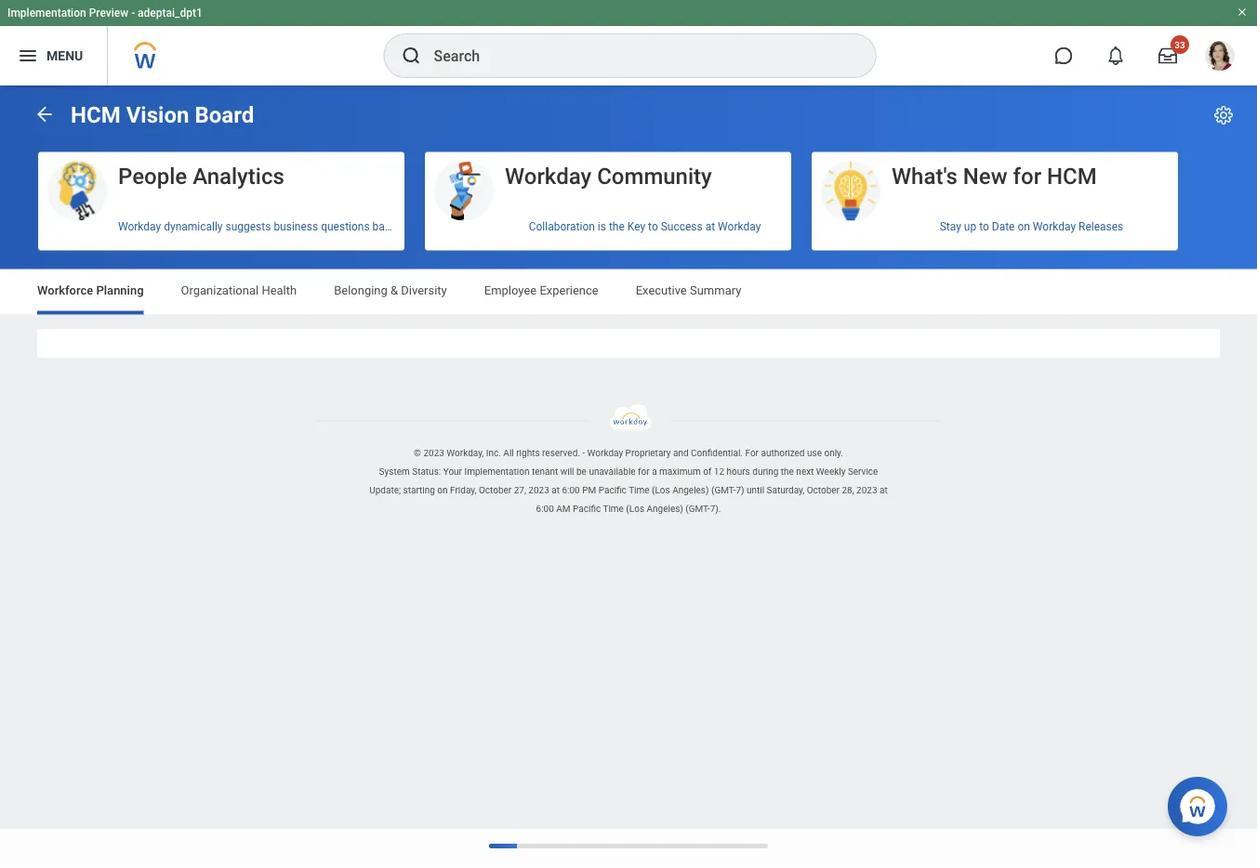 Task type: locate. For each thing, give the bounding box(es) containing it.
at right 28,
[[880, 485, 888, 496]]

0 horizontal spatial 6:00
[[536, 504, 554, 515]]

on left your
[[406, 220, 418, 233]]

- up be at bottom left
[[582, 448, 585, 459]]

on
[[406, 220, 418, 233], [1018, 220, 1030, 233], [437, 485, 448, 496]]

tenant right your
[[445, 220, 477, 233]]

1 horizontal spatial for
[[1013, 163, 1041, 189]]

people analytics
[[118, 163, 284, 189]]

1 vertical spatial for
[[638, 466, 650, 478]]

1 vertical spatial the
[[781, 466, 794, 478]]

the inside © 2023 workday, inc. all rights reserved. - workday proprietary and confidential. for authorized use only. system status: your implementation tenant will be unavailable for a maximum of 12 hours during the next weekly service update; starting on friday, october 27, 2023 at 6:00 pm pacific time (los angeles) (gmt-7) until saturday, october 28, 2023 at 6:00 am pacific time (los angeles) (gmt-7).
[[781, 466, 794, 478]]

is
[[598, 220, 606, 233]]

2 october from the left
[[807, 485, 840, 496]]

(gmt- down of on the right of page
[[686, 504, 710, 515]]

the left next
[[781, 466, 794, 478]]

0 horizontal spatial implementation
[[7, 7, 86, 20]]

pacific down pm
[[573, 504, 601, 515]]

main content
[[0, 86, 1257, 374]]

workday down people
[[118, 220, 161, 233]]

hcm
[[71, 102, 121, 128], [1047, 163, 1097, 189]]

12
[[714, 466, 724, 478]]

- inside menu banner
[[131, 7, 135, 20]]

1 vertical spatial time
[[603, 504, 624, 515]]

1 vertical spatial 6:00
[[536, 504, 554, 515]]

people analytics button
[[38, 152, 404, 222]]

(los down unavailable
[[626, 504, 644, 515]]

workday up collaboration
[[505, 163, 592, 189]]

inc.
[[486, 448, 501, 459]]

0 horizontal spatial on
[[406, 220, 418, 233]]

new
[[963, 163, 1007, 189]]

0 horizontal spatial for
[[638, 466, 650, 478]]

angeles) down maximum on the bottom
[[672, 485, 709, 496]]

pm
[[582, 485, 596, 496]]

workforce planning
[[37, 284, 144, 298]]

time
[[629, 485, 650, 496], [603, 504, 624, 515]]

0 horizontal spatial tenant
[[445, 220, 477, 233]]

1 october from the left
[[479, 485, 512, 496]]

to right key
[[648, 220, 658, 233]]

to
[[648, 220, 658, 233], [979, 220, 989, 233]]

will
[[560, 466, 574, 478]]

menu button
[[0, 26, 107, 86]]

business
[[274, 220, 318, 233]]

collaboration is the key to success at workday
[[529, 220, 761, 233]]

belonging
[[334, 284, 388, 298]]

0 horizontal spatial -
[[131, 7, 135, 20]]

close environment banner image
[[1237, 7, 1248, 18]]

28,
[[842, 485, 854, 496]]

vision
[[126, 102, 189, 128]]

on left friday,
[[437, 485, 448, 496]]

for
[[1013, 163, 1041, 189], [638, 466, 650, 478]]

at up am
[[552, 485, 560, 496]]

0 horizontal spatial time
[[603, 504, 624, 515]]

1 vertical spatial implementation
[[464, 466, 530, 478]]

0 vertical spatial implementation
[[7, 7, 86, 20]]

0 vertical spatial tenant
[[445, 220, 477, 233]]

implementation inside menu banner
[[7, 7, 86, 20]]

1 horizontal spatial -
[[582, 448, 585, 459]]

0 vertical spatial hcm
[[71, 102, 121, 128]]

1 horizontal spatial the
[[781, 466, 794, 478]]

6:00 left am
[[536, 504, 554, 515]]

community
[[597, 163, 712, 189]]

the right is
[[609, 220, 625, 233]]

what's new for hcm button
[[812, 152, 1178, 222]]

collaboration
[[529, 220, 595, 233]]

1 horizontal spatial time
[[629, 485, 650, 496]]

1 vertical spatial (los
[[626, 504, 644, 515]]

0 horizontal spatial (gmt-
[[686, 504, 710, 515]]

- right preview
[[131, 7, 135, 20]]

1 vertical spatial -
[[582, 448, 585, 459]]

2023 right 28,
[[856, 485, 877, 496]]

the
[[609, 220, 625, 233], [781, 466, 794, 478]]

1 horizontal spatial hcm
[[1047, 163, 1097, 189]]

footer
[[0, 404, 1257, 518]]

authorized
[[761, 448, 805, 459]]

1 horizontal spatial on
[[437, 485, 448, 496]]

(gmt- down 12
[[711, 485, 736, 496]]

adeptai_dpt1
[[138, 7, 203, 20]]

workday dynamically suggests business questions based on your tenant
[[118, 220, 477, 233]]

rights
[[516, 448, 540, 459]]

1 vertical spatial tenant
[[532, 466, 558, 478]]

workforce
[[37, 284, 93, 298]]

notifications large image
[[1106, 46, 1125, 65]]

and
[[673, 448, 689, 459]]

october down weekly
[[807, 485, 840, 496]]

0 horizontal spatial hcm
[[71, 102, 121, 128]]

releases
[[1079, 220, 1124, 233]]

2 horizontal spatial on
[[1018, 220, 1030, 233]]

pacific
[[599, 485, 627, 496], [573, 504, 601, 515]]

hcm inside button
[[1047, 163, 1097, 189]]

a
[[652, 466, 657, 478]]

2023 right 27,
[[528, 485, 549, 496]]

previous page image
[[33, 103, 56, 125]]

stay up to date on workday releases link
[[812, 213, 1178, 241]]

1 horizontal spatial tenant
[[532, 466, 558, 478]]

for right new at right top
[[1013, 163, 1041, 189]]

(los down a
[[652, 485, 670, 496]]

Search Workday  search field
[[434, 35, 837, 76]]

1 horizontal spatial 2023
[[528, 485, 549, 496]]

success
[[661, 220, 703, 233]]

only.
[[824, 448, 843, 459]]

1 horizontal spatial (gmt-
[[711, 485, 736, 496]]

1 horizontal spatial october
[[807, 485, 840, 496]]

for
[[745, 448, 759, 459]]

workday inside © 2023 workday, inc. all rights reserved. - workday proprietary and confidential. for authorized use only. system status: your implementation tenant will be unavailable for a maximum of 12 hours during the next weekly service update; starting on friday, october 27, 2023 at 6:00 pm pacific time (los angeles) (gmt-7) until saturday, october 28, 2023 at 6:00 am pacific time (los angeles) (gmt-7).
[[587, 448, 623, 459]]

-
[[131, 7, 135, 20], [582, 448, 585, 459]]

for left a
[[638, 466, 650, 478]]

0 vertical spatial -
[[131, 7, 135, 20]]

0 horizontal spatial to
[[648, 220, 658, 233]]

pacific down unavailable
[[599, 485, 627, 496]]

analytics
[[193, 163, 284, 189]]

at right success
[[705, 220, 715, 233]]

1 horizontal spatial (los
[[652, 485, 670, 496]]

1 horizontal spatial to
[[979, 220, 989, 233]]

october left 27,
[[479, 485, 512, 496]]

0 vertical spatial the
[[609, 220, 625, 233]]

1 vertical spatial (gmt-
[[686, 504, 710, 515]]

1 vertical spatial hcm
[[1047, 163, 1097, 189]]

hcm right previous page image on the top left
[[71, 102, 121, 128]]

update;
[[369, 485, 401, 496]]

your
[[421, 220, 442, 233]]

hcm up releases
[[1047, 163, 1097, 189]]

employee
[[484, 284, 537, 298]]

tenant left will
[[532, 466, 558, 478]]

- inside © 2023 workday, inc. all rights reserved. - workday proprietary and confidential. for authorized use only. system status: your implementation tenant will be unavailable for a maximum of 12 hours during the next weekly service update; starting on friday, october 27, 2023 at 6:00 pm pacific time (los angeles) (gmt-7) until saturday, october 28, 2023 at 6:00 am pacific time (los angeles) (gmt-7).
[[582, 448, 585, 459]]

7).
[[710, 504, 721, 515]]

2023
[[423, 448, 444, 459], [528, 485, 549, 496], [856, 485, 877, 496]]

of
[[703, 466, 712, 478]]

employee experience
[[484, 284, 599, 298]]

implementation
[[7, 7, 86, 20], [464, 466, 530, 478]]

for inside button
[[1013, 163, 1041, 189]]

angeles) down a
[[647, 504, 683, 515]]

0 horizontal spatial at
[[552, 485, 560, 496]]

1 horizontal spatial 6:00
[[562, 485, 580, 496]]

menu banner
[[0, 0, 1257, 86]]

0 horizontal spatial october
[[479, 485, 512, 496]]

implementation down inc.
[[464, 466, 530, 478]]

0 vertical spatial time
[[629, 485, 650, 496]]

tab list
[[19, 270, 1239, 315]]

2023 right ©
[[423, 448, 444, 459]]

6:00
[[562, 485, 580, 496], [536, 504, 554, 515]]

6:00 left pm
[[562, 485, 580, 496]]

1 horizontal spatial implementation
[[464, 466, 530, 478]]

tenant
[[445, 220, 477, 233], [532, 466, 558, 478]]

your
[[443, 466, 462, 478]]

on right date
[[1018, 220, 1030, 233]]

angeles)
[[672, 485, 709, 496], [647, 504, 683, 515]]

workday up unavailable
[[587, 448, 623, 459]]

workday
[[505, 163, 592, 189], [118, 220, 161, 233], [718, 220, 761, 233], [1033, 220, 1076, 233], [587, 448, 623, 459]]

workday,
[[447, 448, 484, 459]]

implementation up the menu dropdown button
[[7, 7, 86, 20]]

to right up
[[979, 220, 989, 233]]

33 button
[[1147, 35, 1189, 76]]

(los
[[652, 485, 670, 496], [626, 504, 644, 515]]

on inside © 2023 workday, inc. all rights reserved. - workday proprietary and confidential. for authorized use only. system status: your implementation tenant will be unavailable for a maximum of 12 hours during the next weekly service update; starting on friday, october 27, 2023 at 6:00 pm pacific time (los angeles) (gmt-7) until saturday, october 28, 2023 at 6:00 am pacific time (los angeles) (gmt-7).
[[437, 485, 448, 496]]

0 vertical spatial pacific
[[599, 485, 627, 496]]

justify image
[[17, 45, 39, 67]]

0 horizontal spatial 2023
[[423, 448, 444, 459]]

0 vertical spatial for
[[1013, 163, 1041, 189]]

at
[[705, 220, 715, 233], [552, 485, 560, 496], [880, 485, 888, 496]]

search image
[[400, 45, 423, 67]]

0 vertical spatial (los
[[652, 485, 670, 496]]



Task type: vqa. For each thing, say whether or not it's contained in the screenshot.
Organizational Health on the top of the page
yes



Task type: describe. For each thing, give the bounding box(es) containing it.
workday community
[[505, 163, 712, 189]]

workday dynamically suggests business questions based on your tenant link
[[38, 213, 477, 241]]

stay
[[940, 220, 961, 233]]

next
[[796, 466, 814, 478]]

implementation inside © 2023 workday, inc. all rights reserved. - workday proprietary and confidential. for authorized use only. system status: your implementation tenant will be unavailable for a maximum of 12 hours during the next weekly service update; starting on friday, october 27, 2023 at 6:00 pm pacific time (los angeles) (gmt-7) until saturday, october 28, 2023 at 6:00 am pacific time (los angeles) (gmt-7).
[[464, 466, 530, 478]]

workday left releases
[[1033, 220, 1076, 233]]

tenant inside © 2023 workday, inc. all rights reserved. - workday proprietary and confidential. for authorized use only. system status: your implementation tenant will be unavailable for a maximum of 12 hours during the next weekly service update; starting on friday, october 27, 2023 at 6:00 pm pacific time (los angeles) (gmt-7) until saturday, october 28, 2023 at 6:00 am pacific time (los angeles) (gmt-7).
[[532, 466, 558, 478]]

what's new for hcm
[[892, 163, 1097, 189]]

all
[[503, 448, 514, 459]]

questions
[[321, 220, 370, 233]]

tab list containing workforce planning
[[19, 270, 1239, 315]]

collaboration is the key to success at workday link
[[425, 213, 791, 241]]

profile logan mcneil image
[[1205, 41, 1235, 74]]

maximum
[[659, 466, 701, 478]]

footer containing © 2023 workday, inc. all rights reserved. - workday proprietary and confidential. for authorized use only. system status: your implementation tenant will be unavailable for a maximum of 12 hours during the next weekly service update; starting on friday, october 27, 2023 at 6:00 pm pacific time (los angeles) (gmt-7) until saturday, october 28, 2023 at 6:00 am pacific time (los angeles) (gmt-7).
[[0, 404, 1257, 518]]

preview
[[89, 7, 128, 20]]

what's
[[892, 163, 958, 189]]

tenant inside workday dynamically suggests business questions based on your tenant link
[[445, 220, 477, 233]]

2 horizontal spatial 2023
[[856, 485, 877, 496]]

executive summary
[[636, 284, 741, 298]]

for inside © 2023 workday, inc. all rights reserved. - workday proprietary and confidential. for authorized use only. system status: your implementation tenant will be unavailable for a maximum of 12 hours during the next weekly service update; starting on friday, october 27, 2023 at 6:00 pm pacific time (los angeles) (gmt-7) until saturday, october 28, 2023 at 6:00 am pacific time (los angeles) (gmt-7).
[[638, 466, 650, 478]]

proprietary
[[625, 448, 671, 459]]

until
[[747, 485, 764, 496]]

configure this page image
[[1212, 104, 1235, 126]]

organizational health
[[181, 284, 297, 298]]

starting
[[403, 485, 435, 496]]

experience
[[540, 284, 599, 298]]

menu
[[46, 48, 83, 63]]

summary
[[690, 284, 741, 298]]

0 vertical spatial (gmt-
[[711, 485, 736, 496]]

implementation preview -   adeptai_dpt1
[[7, 7, 203, 20]]

belonging & diversity
[[334, 284, 447, 298]]

0 horizontal spatial (los
[[626, 504, 644, 515]]

diversity
[[401, 284, 447, 298]]

during
[[752, 466, 779, 478]]

service
[[848, 466, 878, 478]]

suggests
[[225, 220, 271, 233]]

hcm vision board
[[71, 102, 254, 128]]

system
[[379, 466, 410, 478]]

executive
[[636, 284, 687, 298]]

© 2023 workday, inc. all rights reserved. - workday proprietary and confidential. for authorized use only. system status: your implementation tenant will be unavailable for a maximum of 12 hours during the next weekly service update; starting on friday, october 27, 2023 at 6:00 pm pacific time (los angeles) (gmt-7) until saturday, october 28, 2023 at 6:00 am pacific time (los angeles) (gmt-7).
[[369, 448, 888, 515]]

up
[[964, 220, 976, 233]]

confidential.
[[691, 448, 743, 459]]

board
[[195, 102, 254, 128]]

1 horizontal spatial at
[[705, 220, 715, 233]]

2 horizontal spatial at
[[880, 485, 888, 496]]

health
[[262, 284, 297, 298]]

1 to from the left
[[648, 220, 658, 233]]

unavailable
[[589, 466, 636, 478]]

friday,
[[450, 485, 476, 496]]

1 vertical spatial pacific
[[573, 504, 601, 515]]

inbox large image
[[1159, 46, 1177, 65]]

2 to from the left
[[979, 220, 989, 233]]

dynamically
[[164, 220, 223, 233]]

0 horizontal spatial the
[[609, 220, 625, 233]]

1 vertical spatial angeles)
[[647, 504, 683, 515]]

based
[[372, 220, 403, 233]]

27,
[[514, 485, 526, 496]]

7)
[[736, 485, 744, 496]]

workday inside button
[[505, 163, 592, 189]]

use
[[807, 448, 822, 459]]

hours
[[727, 466, 750, 478]]

status:
[[412, 466, 441, 478]]

reserved.
[[542, 448, 580, 459]]

©
[[414, 448, 421, 459]]

main content containing hcm vision board
[[0, 86, 1257, 374]]

0 vertical spatial 6:00
[[562, 485, 580, 496]]

people
[[118, 163, 187, 189]]

stay up to date on workday releases
[[940, 220, 1124, 233]]

planning
[[96, 284, 144, 298]]

33
[[1175, 39, 1185, 50]]

workday right success
[[718, 220, 761, 233]]

am
[[556, 504, 571, 515]]

date
[[992, 220, 1015, 233]]

0 vertical spatial angeles)
[[672, 485, 709, 496]]

workday community button
[[425, 152, 791, 222]]

saturday,
[[767, 485, 804, 496]]

&
[[391, 284, 398, 298]]

key
[[627, 220, 645, 233]]

weekly
[[816, 466, 846, 478]]

organizational
[[181, 284, 259, 298]]

be
[[576, 466, 587, 478]]



